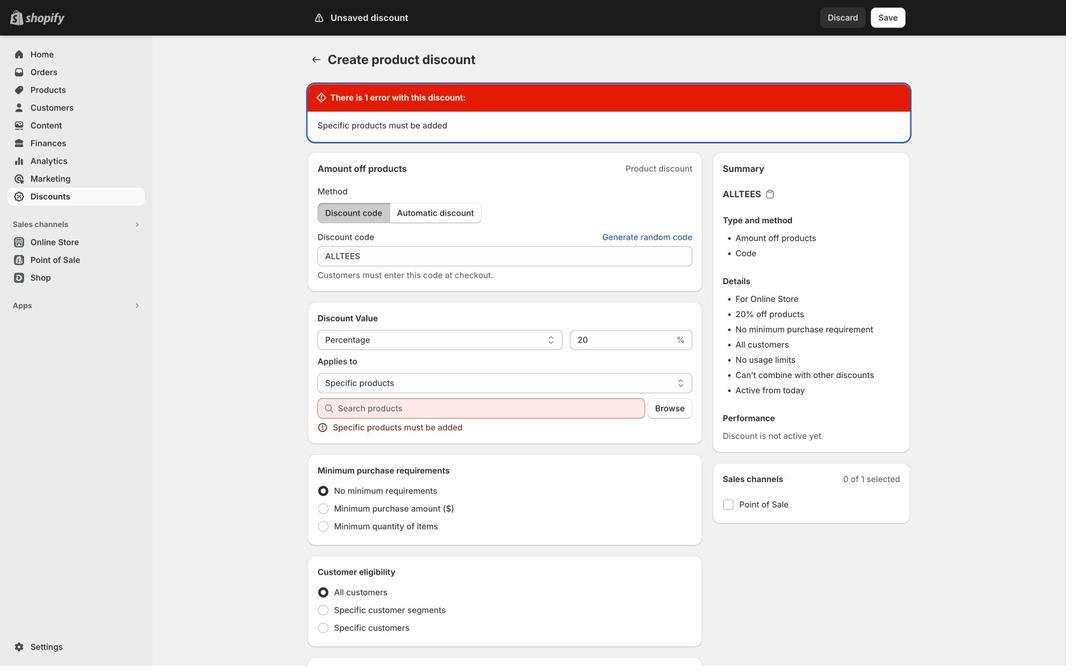 Task type: vqa. For each thing, say whether or not it's contained in the screenshot.
Shopify image
yes



Task type: locate. For each thing, give the bounding box(es) containing it.
None text field
[[318, 246, 693, 267], [570, 330, 675, 351], [318, 246, 693, 267], [570, 330, 675, 351]]



Task type: describe. For each thing, give the bounding box(es) containing it.
Search products text field
[[338, 399, 646, 419]]

shopify image
[[25, 13, 65, 25]]



